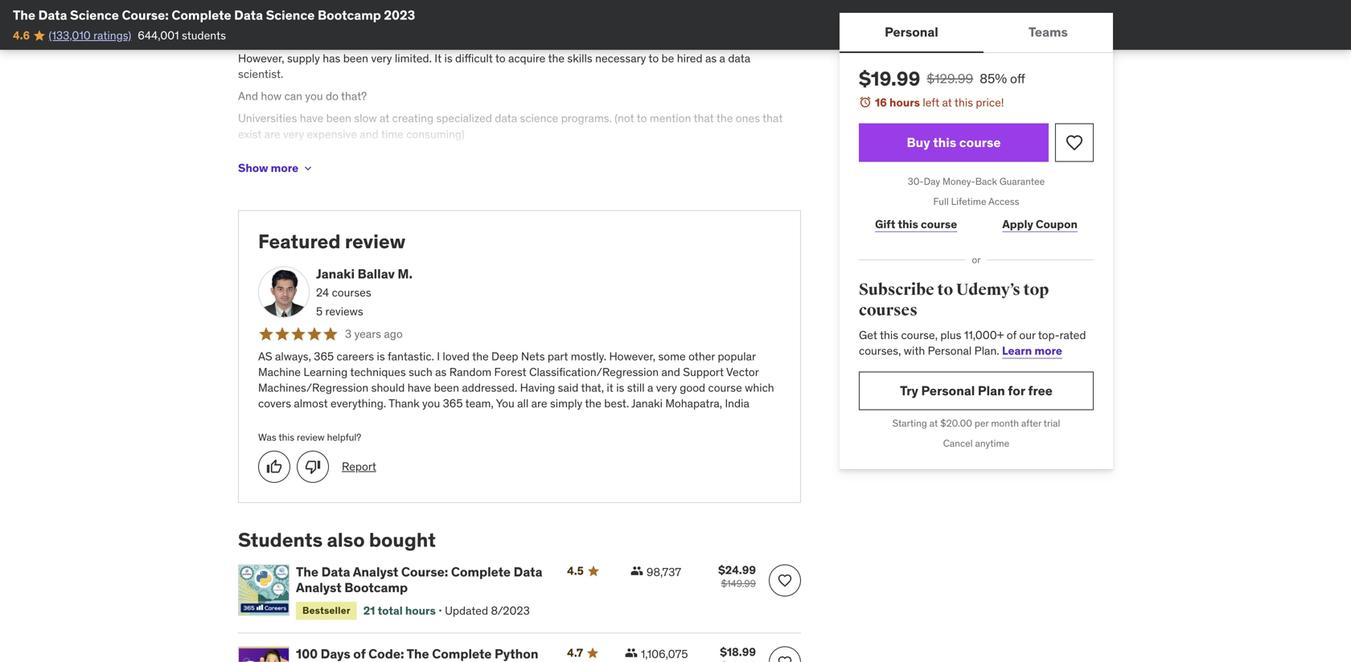 Task type: vqa. For each thing, say whether or not it's contained in the screenshot.
bottom GO
no



Task type: describe. For each thing, give the bounding box(es) containing it.
2 horizontal spatial that
[[763, 111, 783, 126]]

the left ones at top right
[[717, 111, 733, 126]]

21 total hours
[[363, 604, 436, 619]]

however, inside data scientist is one of the best suited professions to thrive this century. it is digital, programming-oriented, and analytical. therefore, it comes as no surprise that the demand for data scientists has been surging in the job marketplace. however, supply has been very limited. it is difficult to acquire the skills necessary to be hired as a data scientist. and how can you do that? universities have been slow at creating specialized data science programs. (not to mention that the ones that exist are very expensive and time consuming) most online courses focus on a specific topic and it is difficult to understand how the skill they teach fit in the complete picture
[[238, 51, 284, 66]]

0 horizontal spatial hours
[[405, 604, 436, 619]]

complete for science
[[172, 7, 231, 23]]

report
[[342, 460, 376, 474]]

this left price!
[[955, 95, 973, 110]]

demand
[[505, 13, 546, 28]]

courses for janaki
[[332, 286, 371, 300]]

courses,
[[859, 344, 901, 358]]

back
[[976, 175, 998, 188]]

updated 8/2023
[[445, 604, 530, 619]]

the left demand
[[486, 13, 503, 28]]

do
[[326, 89, 339, 103]]

one
[[321, 0, 340, 12]]

16 hours left at this price!
[[875, 95, 1004, 110]]

the data science course: complete data science bootcamp 2023
[[13, 7, 415, 23]]

0 horizontal spatial has
[[323, 51, 341, 66]]

other
[[689, 349, 715, 364]]

30-
[[908, 175, 924, 188]]

2 vertical spatial data
[[495, 111, 517, 126]]

0 horizontal spatial in
[[730, 13, 739, 28]]

2023
[[384, 7, 415, 23]]

it inside "as always, 365 careers is fantastic. i loved the deep nets part mostly. however, some other popular machine learning techniques such as random forest classification/regression and support vector machines/regression should have been addressed. having said that, it is still a very good course which covers almost everything. thank you 365 team, you all are simply the best.  janaki mohapatra, india"
[[607, 381, 614, 395]]

personal button
[[840, 13, 984, 51]]

courses for subscribe
[[859, 301, 918, 321]]

course,
[[901, 328, 938, 343]]

4.5
[[567, 565, 584, 579]]

0 horizontal spatial a
[[387, 149, 393, 164]]

everything.
[[331, 397, 386, 411]]

alarm image
[[859, 96, 872, 109]]

janaki inside janaki ballav m. 24 courses 5 reviews
[[316, 266, 355, 282]]

2 horizontal spatial data
[[728, 51, 751, 66]]

been inside "as always, 365 careers is fantastic. i loved the deep nets part mostly. however, some other popular machine learning techniques such as random forest classification/regression and support vector machines/regression should have been addressed. having said that, it is still a very good course which covers almost everything. thank you 365 team, you all are simply the best.  janaki mohapatra, india"
[[434, 381, 459, 395]]

4.7
[[567, 646, 583, 661]]

said
[[558, 381, 579, 395]]

plan.
[[975, 344, 1000, 358]]

at inside starting at $20.00 per month after trial cancel anytime
[[930, 418, 938, 430]]

the up random at the left bottom of the page
[[472, 349, 489, 364]]

1 vertical spatial 365
[[443, 397, 463, 411]]

0 vertical spatial as
[[390, 13, 402, 28]]

course: for analyst
[[401, 565, 448, 581]]

2 horizontal spatial a
[[720, 51, 726, 66]]

supply
[[287, 51, 320, 66]]

$19.99
[[859, 67, 921, 91]]

as inside "as always, 365 careers is fantastic. i loved the deep nets part mostly. however, some other popular machine learning techniques such as random forest classification/regression and support vector machines/regression should have been addressed. having said that, it is still a very good course which covers almost everything. thank you 365 team, you all are simply the best.  janaki mohapatra, india"
[[435, 365, 447, 380]]

science
[[520, 111, 559, 126]]

more for learn more
[[1035, 344, 1063, 358]]

acquire
[[508, 51, 546, 66]]

mark as unhelpful image
[[305, 459, 321, 475]]

free
[[1028, 383, 1053, 399]]

been down programming-
[[662, 13, 687, 28]]

0 vertical spatial review
[[345, 230, 406, 254]]

scientists
[[591, 13, 639, 28]]

a inside "as always, 365 careers is fantastic. i loved the deep nets part mostly. however, some other popular machine learning techniques such as random forest classification/regression and support vector machines/regression should have been addressed. having said that, it is still a very good course which covers almost everything. thank you 365 team, you all are simply the best.  janaki mohapatra, india"
[[648, 381, 654, 395]]

tab list containing personal
[[840, 13, 1113, 53]]

is right limited. at left top
[[444, 51, 453, 66]]

bestseller
[[302, 605, 351, 618]]

total
[[378, 604, 403, 619]]

0 horizontal spatial 365
[[314, 349, 334, 364]]

3 years ago
[[345, 327, 403, 341]]

course for buy this course
[[960, 134, 1001, 151]]

left
[[923, 95, 940, 110]]

students
[[238, 528, 323, 553]]

personal inside button
[[885, 24, 939, 40]]

such
[[409, 365, 433, 380]]

0 horizontal spatial very
[[283, 127, 304, 141]]

0 horizontal spatial wishlist image
[[777, 573, 793, 589]]

day
[[924, 175, 941, 188]]

century.
[[559, 0, 599, 12]]

$129.99
[[927, 70, 974, 87]]

having
[[520, 381, 555, 395]]

to inside subscribe to udemy's top courses
[[938, 280, 953, 300]]

addressed.
[[462, 381, 517, 395]]

is right topic
[[496, 149, 504, 164]]

0 horizontal spatial analyst
[[296, 580, 342, 596]]

ago
[[384, 327, 403, 341]]

this inside data scientist is one of the best suited professions to thrive this century. it is digital, programming-oriented, and analytical. therefore, it comes as no surprise that the demand for data scientists has been surging in the job marketplace. however, supply has been very limited. it is difficult to acquire the skills necessary to be hired as a data scientist. and how can you do that? universities have been slow at creating specialized data science programs. (not to mention that the ones that exist are very expensive and time consuming) most online courses focus on a specific topic and it is difficult to understand how the skill they teach fit in the complete picture
[[538, 0, 556, 12]]

best
[[374, 0, 396, 12]]

for inside try personal plan for free link
[[1008, 383, 1026, 399]]

the down oriented, at the right top of the page
[[742, 13, 759, 28]]

guarantee
[[1000, 175, 1045, 188]]

0 horizontal spatial how
[[261, 89, 282, 103]]

which
[[745, 381, 774, 395]]

oriented,
[[732, 0, 777, 12]]

more for show more
[[271, 161, 299, 176]]

have inside data scientist is one of the best suited professions to thrive this century. it is digital, programming-oriented, and analytical. therefore, it comes as no surprise that the demand for data scientists has been surging in the job marketplace. however, supply has been very limited. it is difficult to acquire the skills necessary to be hired as a data scientist. and how can you do that? universities have been slow at creating specialized data science programs. (not to mention that the ones that exist are very expensive and time consuming) most online courses focus on a specific topic and it is difficult to understand how the skill they teach fit in the complete picture
[[300, 111, 324, 126]]

(133,010
[[49, 28, 91, 43]]

98,737
[[647, 566, 681, 580]]

this for get this course, plus 11,000+ of our top-rated courses, with personal plan.
[[880, 328, 899, 343]]

starting at $20.00 per month after trial cancel anytime
[[893, 418, 1061, 450]]

covers
[[258, 397, 291, 411]]

india
[[725, 397, 750, 411]]

xsmall image inside show more button
[[302, 162, 315, 175]]

the left skill
[[643, 149, 660, 164]]

5
[[316, 305, 323, 319]]

after
[[1022, 418, 1042, 430]]

of inside data scientist is one of the best suited professions to thrive this century. it is digital, programming-oriented, and analytical. therefore, it comes as no surprise that the demand for data scientists has been surging in the job marketplace. however, supply has been very limited. it is difficult to acquire the skills necessary to be hired as a data scientist. and how can you do that? universities have been slow at creating specialized data science programs. (not to mention that the ones that exist are very expensive and time consuming) most online courses focus on a specific topic and it is difficult to understand how the skill they teach fit in the complete picture
[[343, 0, 352, 12]]

apply
[[1003, 217, 1034, 232]]

digital,
[[623, 0, 656, 12]]

data down "students also bought"
[[321, 565, 350, 581]]

30-day money-back guarantee full lifetime access
[[908, 175, 1045, 208]]

good
[[680, 381, 706, 395]]

to left understand
[[547, 149, 557, 164]]

support
[[683, 365, 724, 380]]

0 horizontal spatial difficult
[[455, 51, 493, 66]]

bootcamp for science
[[318, 7, 381, 23]]

you inside "as always, 365 careers is fantastic. i loved the deep nets part mostly. however, some other popular machine learning techniques such as random forest classification/regression and support vector machines/regression should have been addressed. having said that, it is still a very good course which covers almost everything. thank you 365 team, you all are simply the best.  janaki mohapatra, india"
[[422, 397, 440, 411]]

classification/regression
[[529, 365, 659, 380]]

i
[[437, 349, 440, 364]]

that,
[[581, 381, 604, 395]]

644,001 students
[[138, 28, 226, 43]]

8/2023
[[491, 604, 530, 619]]

the down that, at the bottom of page
[[585, 397, 602, 411]]

popular
[[718, 349, 756, 364]]

and right oriented, at the right top of the page
[[779, 0, 798, 12]]

been up that?
[[343, 51, 368, 66]]

can
[[284, 89, 303, 103]]

are inside data scientist is one of the best suited professions to thrive this century. it is digital, programming-oriented, and analytical. therefore, it comes as no surprise that the demand for data scientists has been surging in the job marketplace. however, supply has been very limited. it is difficult to acquire the skills necessary to be hired as a data scientist. and how can you do that? universities have been slow at creating specialized data science programs. (not to mention that the ones that exist are very expensive and time consuming) most online courses focus on a specific topic and it is difficult to understand how the skill they teach fit in the complete picture
[[264, 127, 281, 141]]

full
[[934, 195, 949, 208]]

udemy's
[[956, 280, 1021, 300]]

students also bought
[[238, 528, 436, 553]]

1 vertical spatial it
[[435, 51, 442, 66]]

part
[[548, 349, 568, 364]]

2 horizontal spatial as
[[706, 51, 717, 66]]

complete for analyst
[[451, 565, 511, 581]]

surprise
[[420, 13, 461, 28]]

and
[[238, 89, 258, 103]]

all
[[517, 397, 529, 411]]

of inside get this course, plus 11,000+ of our top-rated courses, with personal plan.
[[1007, 328, 1017, 343]]

be
[[662, 51, 674, 66]]

should
[[371, 381, 405, 395]]

topic
[[437, 149, 462, 164]]

random
[[449, 365, 492, 380]]

learn
[[1002, 344, 1032, 358]]

programs.
[[561, 111, 612, 126]]

month
[[991, 418, 1019, 430]]

and right topic
[[465, 149, 484, 164]]

janaki ballav m. 24 courses 5 reviews
[[316, 266, 413, 319]]

janaki inside "as always, 365 careers is fantastic. i loved the deep nets part mostly. however, some other popular machine learning techniques such as random forest classification/regression and support vector machines/regression should have been addressed. having said that, it is still a very good course which covers almost everything. thank you 365 team, you all are simply the best.  janaki mohapatra, india"
[[632, 397, 663, 411]]

plus
[[941, 328, 962, 343]]

0 horizontal spatial that
[[463, 13, 484, 28]]

0 vertical spatial wishlist image
[[1065, 133, 1084, 153]]

to left thrive
[[494, 0, 504, 12]]

this for gift this course
[[898, 217, 919, 232]]

also
[[327, 528, 365, 553]]

that?
[[341, 89, 367, 103]]

at inside data scientist is one of the best suited professions to thrive this century. it is digital, programming-oriented, and analytical. therefore, it comes as no surprise that the demand for data scientists has been surging in the job marketplace. however, supply has been very limited. it is difficult to acquire the skills necessary to be hired as a data scientist. and how can you do that? universities have been slow at creating specialized data science programs. (not to mention that the ones that exist are very expensive and time consuming) most online courses focus on a specific topic and it is difficult to understand how the skill they teach fit in the complete picture
[[380, 111, 390, 126]]

1 vertical spatial it
[[487, 149, 493, 164]]

you inside data scientist is one of the best suited professions to thrive this century. it is digital, programming-oriented, and analytical. therefore, it comes as no surprise that the demand for data scientists has been surging in the job marketplace. however, supply has been very limited. it is difficult to acquire the skills necessary to be hired as a data scientist. and how can you do that? universities have been slow at creating specialized data science programs. (not to mention that the ones that exist are very expensive and time consuming) most online courses focus on a specific topic and it is difficult to understand how the skill they teach fit in the complete picture
[[305, 89, 323, 103]]

1 vertical spatial review
[[297, 432, 325, 444]]

21
[[363, 604, 375, 619]]

specific
[[396, 149, 435, 164]]

1 vertical spatial xsmall image
[[631, 565, 644, 578]]



Task type: locate. For each thing, give the bounding box(es) containing it.
course: down bought
[[401, 565, 448, 581]]

at up time
[[380, 111, 390, 126]]

hours right 16
[[890, 95, 920, 110]]

marketplace.
[[238, 29, 304, 43]]

0 horizontal spatial more
[[271, 161, 299, 176]]

scientist.
[[238, 67, 283, 81]]

courses inside janaki ballav m. 24 courses 5 reviews
[[332, 286, 371, 300]]

1 horizontal spatial for
[[1008, 383, 1026, 399]]

more inside button
[[271, 161, 299, 176]]

0 vertical spatial it
[[345, 13, 352, 28]]

science up marketplace.
[[266, 7, 315, 23]]

1 vertical spatial janaki
[[632, 397, 663, 411]]

this right the gift
[[898, 217, 919, 232]]

buy this course
[[907, 134, 1001, 151]]

1 horizontal spatial a
[[648, 381, 654, 395]]

course: inside the data analyst course: complete data analyst bootcamp
[[401, 565, 448, 581]]

1 horizontal spatial hours
[[890, 95, 920, 110]]

janaki ballav mohapatra image
[[258, 267, 310, 318]]

$19.99 $129.99 85% off
[[859, 67, 1026, 91]]

1 vertical spatial courses
[[332, 286, 371, 300]]

is up the scientists
[[612, 0, 620, 12]]

hours
[[890, 95, 920, 110], [405, 604, 436, 619]]

1 horizontal spatial 365
[[443, 397, 463, 411]]

0 vertical spatial the
[[13, 7, 35, 23]]

1 vertical spatial in
[[753, 149, 762, 164]]

data scientist is one of the best suited professions to thrive this century. it is digital, programming-oriented, and analytical. therefore, it comes as no surprise that the demand for data scientists has been surging in the job marketplace. however, supply has been very limited. it is difficult to acquire the skills necessary to be hired as a data scientist. and how can you do that? universities have been slow at creating specialized data science programs. (not to mention that the ones that exist are very expensive and time consuming) most online courses focus on a specific topic and it is difficult to understand how the skill they teach fit in the complete picture
[[238, 0, 798, 179]]

1 horizontal spatial are
[[531, 397, 548, 411]]

xsmall image left 98,737
[[631, 565, 644, 578]]

0 vertical spatial are
[[264, 127, 281, 141]]

1 vertical spatial however,
[[609, 349, 656, 364]]

for left free
[[1008, 383, 1026, 399]]

the inside the data analyst course: complete data analyst bootcamp
[[296, 565, 319, 581]]

0 vertical spatial data
[[566, 13, 588, 28]]

course for gift this course
[[921, 217, 958, 232]]

programming-
[[659, 0, 732, 12]]

complete inside the data analyst course: complete data analyst bootcamp
[[451, 565, 511, 581]]

wishlist image
[[777, 655, 793, 663]]

0 vertical spatial complete
[[172, 7, 231, 23]]

trial
[[1044, 418, 1061, 430]]

$24.99 $149.99
[[718, 564, 756, 591]]

report button
[[342, 459, 376, 475]]

0 vertical spatial how
[[261, 89, 282, 103]]

1 vertical spatial of
[[1007, 328, 1017, 343]]

students
[[182, 28, 226, 43]]

it left comes
[[345, 13, 352, 28]]

personal inside get this course, plus 11,000+ of our top-rated courses, with personal plan.
[[928, 344, 972, 358]]

1 vertical spatial course:
[[401, 565, 448, 581]]

data up 'analytical.'
[[238, 0, 262, 12]]

0 vertical spatial more
[[271, 161, 299, 176]]

to right "(not"
[[637, 111, 647, 126]]

difficult down science
[[507, 149, 544, 164]]

0 horizontal spatial science
[[70, 7, 119, 23]]

scientist
[[265, 0, 307, 12]]

1 vertical spatial more
[[1035, 344, 1063, 358]]

specialized
[[436, 111, 492, 126]]

at right the left
[[942, 95, 952, 110]]

the for the data analyst course: complete data analyst bootcamp
[[296, 565, 319, 581]]

and down some
[[662, 365, 681, 380]]

in down oriented, at the right top of the page
[[730, 13, 739, 28]]

wishlist image
[[1065, 133, 1084, 153], [777, 573, 793, 589]]

science up '(133,010 ratings)'
[[70, 7, 119, 23]]

1 vertical spatial are
[[531, 397, 548, 411]]

1 horizontal spatial data
[[566, 13, 588, 28]]

personal
[[885, 24, 939, 40], [928, 344, 972, 358], [922, 383, 975, 399]]

data right hired
[[728, 51, 751, 66]]

helpful?
[[327, 432, 361, 444]]

top-
[[1038, 328, 1060, 343]]

course: for science
[[122, 7, 169, 23]]

the left skills
[[548, 51, 565, 66]]

is left still
[[616, 381, 625, 395]]

hours right total
[[405, 604, 436, 619]]

this for buy this course
[[933, 134, 957, 151]]

the up 4.6
[[13, 7, 35, 23]]

have down such
[[408, 381, 431, 395]]

1 horizontal spatial difficult
[[507, 149, 544, 164]]

0 vertical spatial have
[[300, 111, 324, 126]]

0 vertical spatial a
[[720, 51, 726, 66]]

courses inside subscribe to udemy's top courses
[[859, 301, 918, 321]]

are down universities
[[264, 127, 281, 141]]

the right fit
[[765, 149, 781, 164]]

data up marketplace.
[[234, 7, 263, 23]]

has down digital,
[[642, 13, 659, 28]]

2 horizontal spatial course
[[960, 134, 1001, 151]]

1 vertical spatial course
[[921, 217, 958, 232]]

was this review helpful?
[[258, 432, 361, 444]]

1 horizontal spatial you
[[422, 397, 440, 411]]

2 vertical spatial a
[[648, 381, 654, 395]]

has right supply
[[323, 51, 341, 66]]

0 vertical spatial has
[[642, 13, 659, 28]]

1 horizontal spatial in
[[753, 149, 762, 164]]

of left the our
[[1007, 328, 1017, 343]]

are inside "as always, 365 careers is fantastic. i loved the deep nets part mostly. however, some other popular machine learning techniques such as random forest classification/regression and support vector machines/regression should have been addressed. having said that, it is still a very good course which covers almost everything. thank you 365 team, you all are simply the best.  janaki mohapatra, india"
[[531, 397, 548, 411]]

necessary
[[595, 51, 646, 66]]

data down century. in the left top of the page
[[566, 13, 588, 28]]

that right ones at top right
[[763, 111, 783, 126]]

teach
[[709, 149, 738, 164]]

janaki up 24
[[316, 266, 355, 282]]

0 horizontal spatial course
[[708, 381, 742, 395]]

2 horizontal spatial very
[[656, 381, 677, 395]]

bootcamp left 2023
[[318, 7, 381, 23]]

courses up reviews
[[332, 286, 371, 300]]

bootcamp
[[318, 7, 381, 23], [344, 580, 408, 596]]

however, inside "as always, 365 careers is fantastic. i loved the deep nets part mostly. however, some other popular machine learning techniques such as random forest classification/regression and support vector machines/regression should have been addressed. having said that, it is still a very good course which covers almost everything. thank you 365 team, you all are simply the best.  janaki mohapatra, india"
[[609, 349, 656, 364]]

reviews
[[325, 305, 363, 319]]

xsmall image right online
[[302, 162, 315, 175]]

0 vertical spatial at
[[942, 95, 952, 110]]

the data analyst course: complete data analyst bootcamp link
[[296, 565, 548, 596]]

1 horizontal spatial review
[[345, 230, 406, 254]]

focus
[[341, 149, 369, 164]]

for down century. in the left top of the page
[[549, 13, 563, 28]]

the up comes
[[355, 0, 371, 12]]

course inside "as always, 365 careers is fantastic. i loved the deep nets part mostly. however, some other popular machine learning techniques such as random forest classification/regression and support vector machines/regression should have been addressed. having said that, it is still a very good course which covers almost everything. thank you 365 team, you all are simply the best.  janaki mohapatra, india"
[[708, 381, 742, 395]]

in right fit
[[753, 149, 762, 164]]

per
[[975, 418, 989, 430]]

bootcamp for analyst
[[344, 580, 408, 596]]

job
[[761, 13, 777, 28]]

this right "buy"
[[933, 134, 957, 151]]

best.
[[604, 397, 629, 411]]

comes
[[354, 13, 388, 28]]

$20.00
[[941, 418, 973, 430]]

tab list
[[840, 13, 1113, 53]]

4.6
[[13, 28, 30, 43]]

0 vertical spatial difficult
[[455, 51, 493, 66]]

this right was
[[279, 432, 295, 444]]

course up back
[[960, 134, 1001, 151]]

creating
[[392, 111, 434, 126]]

however, up scientist.
[[238, 51, 284, 66]]

11,000+
[[964, 328, 1004, 343]]

hired
[[677, 51, 703, 66]]

mark as helpful image
[[266, 459, 282, 475]]

always,
[[275, 349, 311, 364]]

this inside gift this course link
[[898, 217, 919, 232]]

show more button
[[238, 153, 315, 185]]

thank
[[389, 397, 420, 411]]

this up the courses,
[[880, 328, 899, 343]]

gift this course link
[[859, 209, 974, 241]]

nets
[[521, 349, 545, 364]]

very left limited. at left top
[[371, 51, 392, 66]]

and inside "as always, 365 careers is fantastic. i loved the deep nets part mostly. however, some other popular machine learning techniques such as random forest classification/regression and support vector machines/regression should have been addressed. having said that, it is still a very good course which covers almost everything. thank you 365 team, you all are simply the best.  janaki mohapatra, india"
[[662, 365, 681, 380]]

however, up still
[[609, 349, 656, 364]]

a right still
[[648, 381, 654, 395]]

time
[[381, 127, 404, 141]]

personal up $19.99 on the right top
[[885, 24, 939, 40]]

vector
[[726, 365, 759, 380]]

been down random at the left bottom of the page
[[434, 381, 459, 395]]

0 horizontal spatial at
[[380, 111, 390, 126]]

0 horizontal spatial janaki
[[316, 266, 355, 282]]

1 horizontal spatial course:
[[401, 565, 448, 581]]

data inside data scientist is one of the best suited professions to thrive this century. it is digital, programming-oriented, and analytical. therefore, it comes as no surprise that the demand for data scientists has been surging in the job marketplace. however, supply has been very limited. it is difficult to acquire the skills necessary to be hired as a data scientist. and how can you do that? universities have been slow at creating specialized data science programs. (not to mention that the ones that exist are very expensive and time consuming) most online courses focus on a specific topic and it is difficult to understand how the skill they teach fit in the complete picture
[[238, 0, 262, 12]]

1 horizontal spatial janaki
[[632, 397, 663, 411]]

course up india
[[708, 381, 742, 395]]

how
[[261, 89, 282, 103], [620, 149, 641, 164]]

mostly.
[[571, 349, 607, 364]]

1 horizontal spatial analyst
[[353, 565, 399, 581]]

2 vertical spatial courses
[[859, 301, 918, 321]]

have up expensive
[[300, 111, 324, 126]]

get this course, plus 11,000+ of our top-rated courses, with personal plan.
[[859, 328, 1086, 358]]

0 horizontal spatial are
[[264, 127, 281, 141]]

this inside buy this course button
[[933, 134, 957, 151]]

1 vertical spatial personal
[[928, 344, 972, 358]]

it up best.
[[607, 381, 614, 395]]

analyst
[[353, 565, 399, 581], [296, 580, 342, 596]]

has
[[642, 13, 659, 28], [323, 51, 341, 66]]

price!
[[976, 95, 1004, 110]]

the for the data science course: complete data science bootcamp 2023
[[13, 7, 35, 23]]

1 horizontal spatial how
[[620, 149, 641, 164]]

is up techniques
[[377, 349, 385, 364]]

2 vertical spatial course
[[708, 381, 742, 395]]

to left acquire
[[495, 51, 506, 66]]

1 vertical spatial wishlist image
[[777, 573, 793, 589]]

you
[[496, 397, 515, 411]]

xsmall image
[[302, 162, 315, 175], [631, 565, 644, 578]]

0 vertical spatial hours
[[890, 95, 920, 110]]

1 horizontal spatial very
[[371, 51, 392, 66]]

0 vertical spatial in
[[730, 13, 739, 28]]

0 vertical spatial it
[[602, 0, 609, 12]]

1 vertical spatial complete
[[451, 565, 511, 581]]

very inside "as always, 365 careers is fantastic. i loved the deep nets part mostly. however, some other popular machine learning techniques such as random forest classification/regression and support vector machines/regression should have been addressed. having said that, it is still a very good course which covers almost everything. thank you 365 team, you all are simply the best.  janaki mohapatra, india"
[[656, 381, 677, 395]]

1 horizontal spatial as
[[435, 365, 447, 380]]

0 horizontal spatial complete
[[172, 7, 231, 23]]

0 horizontal spatial data
[[495, 111, 517, 126]]

for inside data scientist is one of the best suited professions to thrive this century. it is digital, programming-oriented, and analytical. therefore, it comes as no surprise that the demand for data scientists has been surging in the job marketplace. however, supply has been very limited. it is difficult to acquire the skills necessary to be hired as a data scientist. and how can you do that? universities have been slow at creating specialized data science programs. (not to mention that the ones that exist are very expensive and time consuming) most online courses focus on a specific topic and it is difficult to understand how the skill they teach fit in the complete picture
[[549, 13, 563, 28]]

data up (133,010
[[38, 7, 67, 23]]

fit
[[740, 149, 751, 164]]

1 vertical spatial the
[[296, 565, 319, 581]]

2 horizontal spatial it
[[607, 381, 614, 395]]

you right thank
[[422, 397, 440, 411]]

$18.99
[[720, 646, 756, 660]]

this up demand
[[538, 0, 556, 12]]

(133,010 ratings)
[[49, 28, 131, 43]]

a right hired
[[720, 51, 726, 66]]

of right one
[[343, 0, 352, 12]]

2 horizontal spatial at
[[942, 95, 952, 110]]

0 horizontal spatial you
[[305, 89, 323, 103]]

personal up $20.00
[[922, 383, 975, 399]]

1 science from the left
[[70, 7, 119, 23]]

0 vertical spatial 365
[[314, 349, 334, 364]]

access
[[989, 195, 1020, 208]]

some
[[658, 349, 686, 364]]

online
[[266, 149, 296, 164]]

this for was this review helpful?
[[279, 432, 295, 444]]

have inside "as always, 365 careers is fantastic. i loved the deep nets part mostly. however, some other popular machine learning techniques such as random forest classification/regression and support vector machines/regression should have been addressed. having said that, it is still a very good course which covers almost everything. thank you 365 team, you all are simply the best.  janaki mohapatra, india"
[[408, 381, 431, 395]]

starting
[[893, 418, 927, 430]]

ballav
[[358, 266, 395, 282]]

to left be
[[649, 51, 659, 66]]

0 horizontal spatial it
[[435, 51, 442, 66]]

1 horizontal spatial it
[[602, 0, 609, 12]]

picture
[[288, 165, 323, 179]]

expensive
[[307, 127, 357, 141]]

cancel
[[943, 437, 973, 450]]

deep
[[492, 349, 518, 364]]

that
[[463, 13, 484, 28], [694, 111, 714, 126], [763, 111, 783, 126]]

machine
[[258, 365, 301, 380]]

1 horizontal spatial that
[[694, 111, 714, 126]]

fantastic.
[[388, 349, 434, 364]]

1 vertical spatial data
[[728, 51, 751, 66]]

bootcamp inside the data analyst course: complete data analyst bootcamp
[[344, 580, 408, 596]]

been up expensive
[[326, 111, 352, 126]]

1 horizontal spatial complete
[[451, 565, 511, 581]]

1 horizontal spatial science
[[266, 7, 315, 23]]

1 vertical spatial have
[[408, 381, 431, 395]]

courses up picture
[[299, 149, 339, 164]]

this inside get this course, plus 11,000+ of our top-rated courses, with personal plan.
[[880, 328, 899, 343]]

0 horizontal spatial for
[[549, 13, 563, 28]]

show more
[[238, 161, 299, 176]]

therefore,
[[291, 13, 342, 28]]

data up "8/2023"
[[514, 565, 543, 581]]

1 horizontal spatial have
[[408, 381, 431, 395]]

1 vertical spatial difficult
[[507, 149, 544, 164]]

review up ballav
[[345, 230, 406, 254]]

0 vertical spatial of
[[343, 0, 352, 12]]

courses down 'subscribe'
[[859, 301, 918, 321]]

at left $20.00
[[930, 418, 938, 430]]

how left can
[[261, 89, 282, 103]]

0 vertical spatial for
[[549, 13, 563, 28]]

review up mark as unhelpful image
[[297, 432, 325, 444]]

1 vertical spatial bootcamp
[[344, 580, 408, 596]]

as down i
[[435, 365, 447, 380]]

0 vertical spatial xsmall image
[[302, 162, 315, 175]]

gift this course
[[875, 217, 958, 232]]

course: up 644,001 at the top of the page
[[122, 7, 169, 23]]

2 vertical spatial it
[[607, 381, 614, 395]]

to left udemy's
[[938, 280, 953, 300]]

a right on
[[387, 149, 393, 164]]

it up the scientists
[[602, 0, 609, 12]]

1 horizontal spatial of
[[1007, 328, 1017, 343]]

1 horizontal spatial it
[[487, 149, 493, 164]]

janaki down still
[[632, 397, 663, 411]]

very up online
[[283, 127, 304, 141]]

2 vertical spatial personal
[[922, 383, 975, 399]]

xsmall image
[[625, 647, 638, 660]]

1 vertical spatial hours
[[405, 604, 436, 619]]

2 science from the left
[[266, 7, 315, 23]]

analytical.
[[238, 13, 288, 28]]

as left no
[[390, 13, 402, 28]]

data left science
[[495, 111, 517, 126]]

updated
[[445, 604, 488, 619]]

difficult down surprise
[[455, 51, 493, 66]]

it right topic
[[487, 149, 493, 164]]

and
[[779, 0, 798, 12], [360, 127, 379, 141], [465, 149, 484, 164], [662, 365, 681, 380]]

complete up updated 8/2023
[[451, 565, 511, 581]]

1 vertical spatial a
[[387, 149, 393, 164]]

consuming)
[[406, 127, 465, 141]]

2 vertical spatial at
[[930, 418, 938, 430]]

1 vertical spatial as
[[706, 51, 717, 66]]

course inside button
[[960, 134, 1001, 151]]

it
[[345, 13, 352, 28], [487, 149, 493, 164], [607, 381, 614, 395]]

analyst up the 21
[[353, 565, 399, 581]]

0 vertical spatial bootcamp
[[318, 7, 381, 23]]

slow
[[354, 111, 377, 126]]

1 vertical spatial very
[[283, 127, 304, 141]]

0 vertical spatial very
[[371, 51, 392, 66]]

been
[[662, 13, 687, 28], [343, 51, 368, 66], [326, 111, 352, 126], [434, 381, 459, 395]]

0 vertical spatial however,
[[238, 51, 284, 66]]

teams
[[1029, 24, 1068, 40]]

2 vertical spatial as
[[435, 365, 447, 380]]

is up therefore,
[[310, 0, 318, 12]]

and down 'slow'
[[360, 127, 379, 141]]

mohapatra,
[[666, 397, 722, 411]]

for
[[549, 13, 563, 28], [1008, 383, 1026, 399]]

1 horizontal spatial the
[[296, 565, 319, 581]]

you left do
[[305, 89, 323, 103]]

courses inside data scientist is one of the best suited professions to thrive this century. it is digital, programming-oriented, and analytical. therefore, it comes as no surprise that the demand for data scientists has been surging in the job marketplace. however, supply has been very limited. it is difficult to acquire the skills necessary to be hired as a data scientist. and how can you do that? universities have been slow at creating specialized data science programs. (not to mention that the ones that exist are very expensive and time consuming) most online courses focus on a specific topic and it is difficult to understand how the skill they teach fit in the complete picture
[[299, 149, 339, 164]]

bought
[[369, 528, 436, 553]]

buy this course button
[[859, 124, 1049, 162]]

2 vertical spatial very
[[656, 381, 677, 395]]

the data analyst course: complete data analyst bootcamp
[[296, 565, 543, 596]]

that down professions
[[463, 13, 484, 28]]

0 horizontal spatial however,
[[238, 51, 284, 66]]

0 vertical spatial courses
[[299, 149, 339, 164]]

the
[[13, 7, 35, 23], [296, 565, 319, 581]]

the down students
[[296, 565, 319, 581]]

(not
[[615, 111, 634, 126]]

course down full
[[921, 217, 958, 232]]

lifetime
[[951, 195, 987, 208]]

analyst up bestseller
[[296, 580, 342, 596]]

very left good
[[656, 381, 677, 395]]



